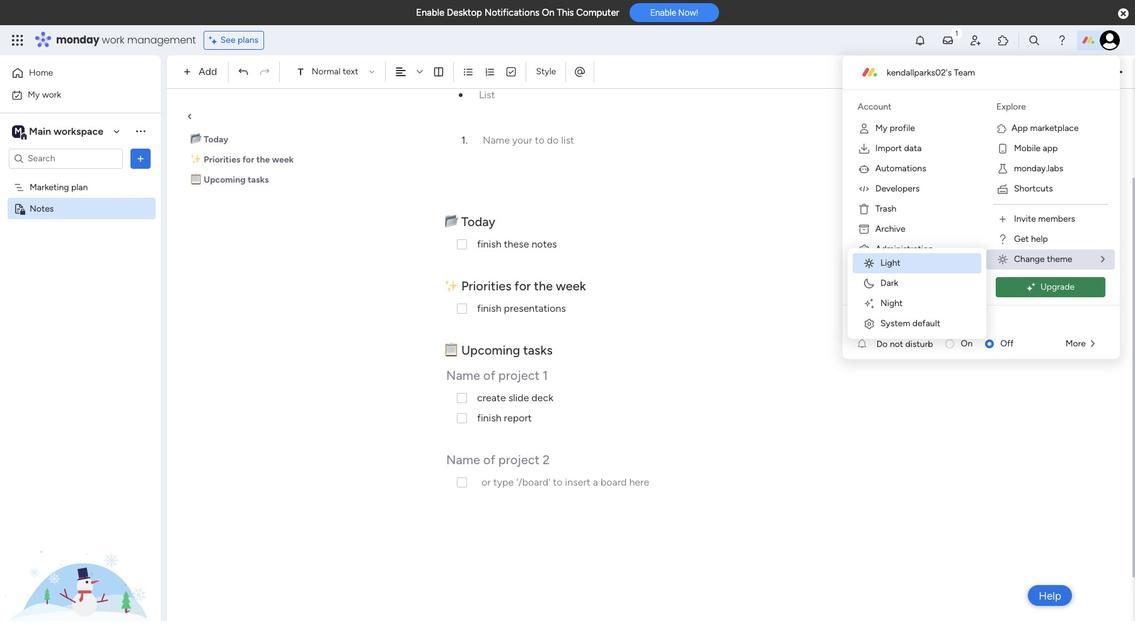 Task type: vqa. For each thing, say whether or not it's contained in the screenshot.
jumpstart
no



Task type: locate. For each thing, give the bounding box(es) containing it.
0 horizontal spatial priorities
[[204, 154, 240, 165]]

0 horizontal spatial the
[[257, 154, 270, 165]]

0 vertical spatial the
[[257, 154, 270, 165]]

finish left 'these'
[[477, 238, 502, 250]]

workspace
[[54, 125, 103, 137]]

0 vertical spatial finish
[[477, 238, 502, 250]]

my
[[28, 89, 40, 100], [876, 123, 888, 134]]

data
[[904, 143, 922, 154]]

enable inside "enable now!" "button"
[[650, 8, 677, 18]]

1 finish from the top
[[477, 238, 502, 250]]

0 horizontal spatial upcoming
[[204, 175, 246, 185]]

get help image
[[997, 233, 1009, 246]]

work for my
[[42, 89, 61, 100]]

0 horizontal spatial on
[[542, 7, 555, 18]]

light image
[[863, 257, 876, 270]]

0 horizontal spatial work
[[42, 89, 61, 100]]

theme
[[1047, 254, 1073, 265]]

change theme
[[1014, 254, 1073, 265]]

invite members image
[[997, 213, 1009, 226]]

2 finish from the top
[[477, 303, 502, 315]]

1 vertical spatial the
[[534, 279, 553, 294]]

1 vertical spatial tasks
[[523, 343, 553, 358]]

1 vertical spatial finish
[[477, 303, 502, 315]]

1 image left invite members icon
[[951, 26, 963, 40]]

1 vertical spatial 📋
[[444, 343, 458, 358]]

list arrow image
[[1091, 340, 1095, 349]]

enable desktop notifications on this computer
[[416, 7, 620, 18]]

enable left now! on the top of page
[[650, 8, 677, 18]]

undo ⌘+z image
[[238, 66, 249, 78]]

my work button
[[8, 85, 136, 105]]

✨ priorities for the week
[[190, 154, 294, 165], [444, 279, 586, 294]]

work inside my work button
[[42, 89, 61, 100]]

1 horizontal spatial upcoming
[[461, 343, 520, 358]]

1 horizontal spatial my
[[876, 123, 888, 134]]

1 horizontal spatial 📂
[[444, 214, 458, 229]]

0 vertical spatial week
[[272, 154, 294, 165]]

0 vertical spatial 📂 today
[[190, 134, 228, 145]]

log out image
[[858, 284, 871, 296]]

lottie animation image
[[0, 494, 161, 622]]

1 horizontal spatial the
[[534, 279, 553, 294]]

0 horizontal spatial 1 image
[[459, 93, 463, 97]]

night image
[[863, 298, 876, 310]]

explore
[[997, 102, 1026, 112]]

my profile image
[[858, 122, 871, 135]]

1 .
[[462, 134, 468, 146]]

app
[[1043, 143, 1058, 154]]

out
[[893, 284, 906, 295]]

1 horizontal spatial work
[[102, 33, 125, 47]]

log
[[876, 284, 891, 295]]

0 vertical spatial today
[[204, 134, 228, 145]]

0 vertical spatial priorities
[[204, 154, 240, 165]]

invite members
[[1014, 214, 1076, 224]]

1 horizontal spatial enable
[[650, 8, 677, 18]]

on
[[542, 7, 555, 18], [961, 339, 973, 349]]

.
[[466, 134, 468, 146]]

2 vertical spatial finish
[[477, 412, 502, 424]]

notifications
[[485, 7, 540, 18]]

📂
[[190, 134, 202, 145], [444, 214, 458, 229]]

text
[[343, 66, 358, 77]]

1 vertical spatial today
[[461, 214, 496, 229]]

monday.labs
[[1014, 163, 1064, 174]]

trash
[[876, 204, 897, 214]]

archive
[[876, 224, 906, 235]]

work
[[102, 33, 125, 47], [42, 89, 61, 100]]

my for my work
[[28, 89, 40, 100]]

board activity image
[[962, 64, 977, 79]]

workspace selection element
[[12, 124, 105, 140]]

select product image
[[11, 34, 24, 47]]

import data image
[[858, 142, 871, 155]]

create slide deck
[[477, 392, 554, 404]]

shortcuts image
[[997, 183, 1009, 195]]

main workspace
[[29, 125, 103, 137]]

0 horizontal spatial 📋 upcoming tasks
[[190, 175, 269, 185]]

Search in workspace field
[[26, 151, 105, 166]]

my for my profile
[[876, 123, 888, 134]]

0 horizontal spatial ✨ priorities for the week
[[190, 154, 294, 165]]

finish for finish presentations
[[477, 303, 502, 315]]

0 vertical spatial on
[[542, 7, 555, 18]]

0 vertical spatial upcoming
[[204, 175, 246, 185]]

monday.labs image
[[997, 163, 1009, 175]]

1 horizontal spatial on
[[961, 339, 973, 349]]

0 horizontal spatial enable
[[416, 7, 445, 18]]

see
[[220, 35, 236, 45]]

0 vertical spatial 1 image
[[951, 26, 963, 40]]

system default
[[881, 318, 941, 329]]

finish down create
[[477, 412, 502, 424]]

notes
[[30, 203, 54, 214]]

on left off
[[961, 339, 973, 349]]

members
[[1039, 214, 1076, 224]]

plan
[[71, 182, 88, 193]]

1 horizontal spatial ✨ priorities for the week
[[444, 279, 586, 294]]

team
[[954, 67, 975, 78]]

list box
[[0, 174, 161, 390]]

list box containing marketing plan
[[0, 174, 161, 390]]

layout image
[[433, 66, 445, 78]]

teams link
[[848, 260, 977, 280]]

v2 surfce notifications image
[[858, 338, 877, 351]]

notes
[[532, 238, 557, 250]]

✨
[[190, 154, 202, 165], [444, 279, 458, 294]]

private board image
[[13, 203, 25, 215]]

disturb
[[906, 339, 933, 350]]

0 horizontal spatial week
[[272, 154, 294, 165]]

not
[[890, 339, 904, 350]]

checklist image
[[506, 66, 517, 78]]

1 image
[[951, 26, 963, 40], [459, 93, 463, 97]]

0 vertical spatial my
[[28, 89, 40, 100]]

0 horizontal spatial for
[[243, 154, 254, 165]]

📂 today
[[190, 134, 228, 145], [444, 214, 499, 229]]

1 image up 1
[[459, 93, 463, 97]]

profile
[[890, 123, 915, 134]]

get
[[1014, 234, 1029, 245]]

system
[[881, 318, 911, 329]]

1 horizontal spatial today
[[461, 214, 496, 229]]

1 vertical spatial 📂
[[444, 214, 458, 229]]

bulleted list image
[[463, 66, 474, 78]]

1 vertical spatial my
[[876, 123, 888, 134]]

1 vertical spatial 1 image
[[459, 93, 463, 97]]

finish left the presentations
[[477, 303, 502, 315]]

my inside 'link'
[[876, 123, 888, 134]]

workspace options image
[[134, 125, 147, 138]]

the
[[257, 154, 270, 165], [534, 279, 553, 294]]

style button
[[531, 61, 562, 83]]

enable left desktop
[[416, 7, 445, 18]]

1 horizontal spatial tasks
[[523, 343, 553, 358]]

0 horizontal spatial my
[[28, 89, 40, 100]]

week
[[272, 154, 294, 165], [556, 279, 586, 294]]

0 horizontal spatial 📂 today
[[190, 134, 228, 145]]

off
[[1001, 339, 1014, 349]]

my right my profile icon
[[876, 123, 888, 134]]

0 vertical spatial ✨ priorities for the week
[[190, 154, 294, 165]]

1 vertical spatial ✨ priorities for the week
[[444, 279, 586, 294]]

priorities
[[204, 154, 240, 165], [461, 279, 512, 294]]

work down home
[[42, 89, 61, 100]]

log out
[[876, 284, 906, 295]]

automations
[[876, 163, 927, 174]]

0 vertical spatial work
[[102, 33, 125, 47]]

administration link
[[848, 240, 977, 260]]

my work
[[28, 89, 61, 100]]

work right monday
[[102, 33, 125, 47]]

1 vertical spatial 📋 upcoming tasks
[[444, 343, 553, 358]]

option
[[0, 176, 161, 178]]

numbered list image
[[485, 66, 496, 78]]

my inside button
[[28, 89, 40, 100]]

my profile
[[876, 123, 915, 134]]

my down home
[[28, 89, 40, 100]]

1 vertical spatial week
[[556, 279, 586, 294]]

0 horizontal spatial 📂
[[190, 134, 202, 145]]

desktop
[[447, 7, 482, 18]]

on left this
[[542, 7, 555, 18]]

0 horizontal spatial 📋
[[190, 175, 202, 185]]

3 finish from the top
[[477, 412, 502, 424]]

help button
[[1028, 586, 1072, 607]]

finish
[[477, 238, 502, 250], [477, 303, 502, 315], [477, 412, 502, 424]]

finish these notes
[[477, 238, 557, 250]]

1
[[462, 134, 466, 146]]

inbox image
[[942, 34, 955, 47]]

enable for enable now!
[[650, 8, 677, 18]]

1 horizontal spatial for
[[515, 279, 531, 294]]

developers image
[[858, 183, 871, 195]]

1 vertical spatial ✨
[[444, 279, 458, 294]]

work for monday
[[102, 33, 125, 47]]

1 vertical spatial priorities
[[461, 279, 512, 294]]

administration image
[[858, 243, 871, 256]]

upgrade button
[[996, 277, 1106, 298]]

kendallparks02's
[[887, 67, 952, 78]]

finish for finish report
[[477, 412, 502, 424]]

enable for enable desktop notifications on this computer
[[416, 7, 445, 18]]

1 vertical spatial work
[[42, 89, 61, 100]]

0 vertical spatial ✨
[[190, 154, 202, 165]]

dark image
[[863, 277, 876, 290]]

0 vertical spatial tasks
[[248, 175, 269, 185]]

list arrow image
[[1101, 255, 1105, 264]]

1 vertical spatial 📂 today
[[444, 214, 499, 229]]

normal text
[[312, 66, 358, 77]]

get help
[[1014, 234, 1048, 245]]

for
[[243, 154, 254, 165], [515, 279, 531, 294]]



Task type: describe. For each thing, give the bounding box(es) containing it.
report
[[504, 412, 532, 424]]

1 vertical spatial for
[[515, 279, 531, 294]]

create
[[477, 392, 506, 404]]

1 horizontal spatial 📂 today
[[444, 214, 499, 229]]

0 vertical spatial for
[[243, 154, 254, 165]]

search everything image
[[1028, 34, 1041, 47]]

1 horizontal spatial priorities
[[461, 279, 512, 294]]

light
[[881, 258, 901, 269]]

more
[[1066, 339, 1086, 349]]

0 horizontal spatial tasks
[[248, 175, 269, 185]]

deck
[[532, 392, 554, 404]]

0 vertical spatial 📂
[[190, 134, 202, 145]]

app marketplace
[[1012, 123, 1079, 134]]

default
[[913, 318, 941, 329]]

slide
[[509, 392, 529, 404]]

lottie animation element
[[0, 494, 161, 622]]

mobile app
[[1014, 143, 1058, 154]]

teams
[[876, 264, 901, 275]]

apps image
[[997, 34, 1010, 47]]

normal
[[312, 66, 341, 77]]

import data
[[876, 143, 922, 154]]

home
[[29, 67, 53, 78]]

do
[[877, 339, 888, 350]]

see plans
[[220, 35, 259, 45]]

marketing plan
[[30, 182, 88, 193]]

enable now!
[[650, 8, 699, 18]]

plans
[[238, 35, 259, 45]]

presentations
[[504, 303, 566, 315]]

shortcuts
[[1014, 183, 1053, 194]]

trash link
[[848, 199, 977, 219]]

night
[[881, 298, 903, 309]]

help
[[1031, 234, 1048, 245]]

v2 ellipsis image
[[1112, 64, 1123, 80]]

help
[[1039, 590, 1062, 602]]

monday work management
[[56, 33, 196, 47]]

developers
[[876, 183, 920, 194]]

import
[[876, 143, 902, 154]]

automations image
[[858, 163, 871, 175]]

main
[[29, 125, 51, 137]]

1 horizontal spatial ✨
[[444, 279, 458, 294]]

invite members image
[[970, 34, 982, 47]]

add button
[[178, 62, 225, 82]]

m
[[15, 126, 22, 137]]

finish for finish these notes
[[477, 238, 502, 250]]

invite
[[1014, 214, 1036, 224]]

0 horizontal spatial today
[[204, 134, 228, 145]]

change
[[1014, 254, 1045, 265]]

import data link
[[848, 139, 977, 159]]

kendall parks image
[[1100, 30, 1120, 50]]

options image
[[134, 152, 147, 165]]

workspace image
[[12, 125, 25, 138]]

do not disturb
[[877, 339, 933, 350]]

administration
[[876, 244, 934, 255]]

trash image
[[858, 203, 871, 216]]

notifications image
[[914, 34, 927, 47]]

working status
[[858, 317, 917, 328]]

change theme image
[[997, 253, 1009, 266]]

1 horizontal spatial 📋 upcoming tasks
[[444, 343, 553, 358]]

home button
[[8, 63, 136, 83]]

add
[[199, 66, 217, 78]]

more link
[[1056, 334, 1105, 354]]

archive link
[[848, 219, 977, 240]]

this
[[557, 7, 574, 18]]

mention image
[[574, 65, 587, 78]]

mobile app image
[[997, 142, 1009, 155]]

style
[[536, 66, 556, 77]]

finish presentations
[[477, 303, 566, 315]]

finish report
[[477, 412, 532, 424]]

1 horizontal spatial week
[[556, 279, 586, 294]]

0 horizontal spatial ✨
[[190, 154, 202, 165]]

dapulse close image
[[1119, 8, 1129, 20]]

kendallparks02's team
[[887, 67, 975, 78]]

now!
[[679, 8, 699, 18]]

1 horizontal spatial 1 image
[[951, 26, 963, 40]]

0 vertical spatial 📋
[[190, 175, 202, 185]]

1 vertical spatial on
[[961, 339, 973, 349]]

enable now! button
[[630, 3, 719, 22]]

see plans button
[[203, 31, 264, 50]]

my profile link
[[848, 119, 977, 139]]

computer
[[576, 7, 620, 18]]

account
[[858, 102, 892, 112]]

1 vertical spatial upcoming
[[461, 343, 520, 358]]

upgrade
[[1041, 282, 1075, 293]]

these
[[504, 238, 529, 250]]

working
[[858, 317, 891, 328]]

mobile
[[1014, 143, 1041, 154]]

0 vertical spatial 📋 upcoming tasks
[[190, 175, 269, 185]]

1 horizontal spatial 📋
[[444, 343, 458, 358]]

teams image
[[858, 264, 871, 276]]

app
[[1012, 123, 1028, 134]]

dark
[[881, 278, 899, 289]]

marketing
[[30, 182, 69, 193]]

help image
[[1056, 34, 1069, 47]]

archive image
[[858, 223, 871, 236]]

monday
[[56, 33, 99, 47]]

system default image
[[863, 318, 876, 330]]

upgrade stars new image
[[1027, 283, 1036, 292]]

marketplace
[[1031, 123, 1079, 134]]

management
[[127, 33, 196, 47]]



